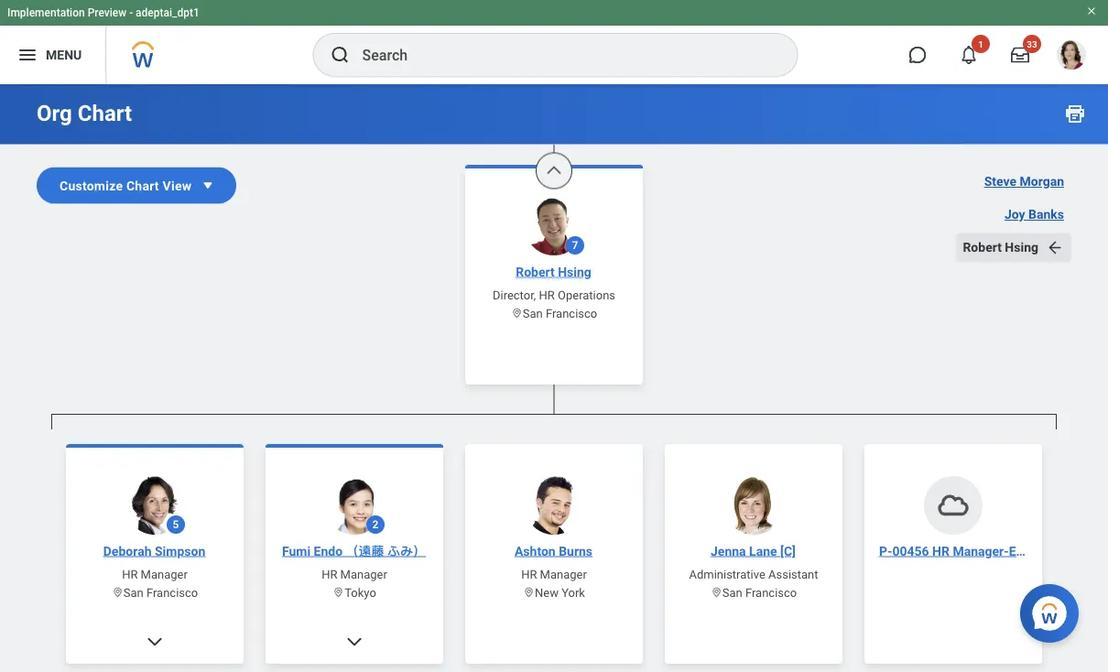 Task type: vqa. For each thing, say whether or not it's contained in the screenshot.
bottom Record
no



Task type: locate. For each thing, give the bounding box(es) containing it.
notifications large image
[[960, 46, 979, 64]]

san francisco down the administrative assistant
[[723, 586, 797, 600]]

1 button
[[949, 35, 991, 75]]

hr
[[539, 289, 555, 302], [933, 544, 950, 559], [122, 568, 138, 582], [322, 568, 338, 582], [522, 568, 537, 582]]

customize
[[60, 178, 123, 193]]

0 horizontal spatial chevron down image
[[146, 634, 164, 652]]

burns
[[559, 544, 593, 559]]

chevron down image for simpson
[[146, 634, 164, 652]]

hr down ashton
[[522, 568, 537, 582]]

robert down joy banks button
[[963, 240, 1002, 255]]

manager for endo
[[341, 568, 387, 582]]

chart for org
[[78, 100, 132, 126]]

san down administrative at the bottom right of page
[[723, 586, 743, 600]]

2 horizontal spatial hr manager
[[522, 568, 587, 582]]

1 horizontal spatial robert hsing
[[963, 240, 1039, 255]]

banks
[[1029, 207, 1065, 222]]

0 horizontal spatial san francisco
[[123, 586, 198, 600]]

1 horizontal spatial hsing
[[1006, 240, 1039, 255]]

robert up director, hr operations
[[516, 265, 555, 280]]

hsing up 'operations'
[[558, 265, 592, 280]]

chevron down image
[[146, 634, 164, 652], [345, 634, 364, 652]]

hr manager
[[122, 568, 188, 582], [322, 568, 387, 582], [522, 568, 587, 582]]

san francisco down director, hr operations
[[523, 307, 598, 321]]

morgan
[[1020, 174, 1065, 189]]

1 horizontal spatial san francisco
[[523, 307, 598, 321]]

3 hr manager from the left
[[522, 568, 587, 582]]

robert hsing down joy
[[963, 240, 1039, 255]]

adeptai_dpt1
[[136, 6, 200, 19]]

location image down administrative at the bottom right of page
[[711, 587, 723, 599]]

implementation preview -   adeptai_dpt1
[[7, 6, 200, 19]]

san down deborah
[[123, 586, 144, 600]]

2 manager from the left
[[341, 568, 387, 582]]

manager up new york
[[540, 568, 587, 582]]

2 horizontal spatial manager
[[540, 568, 587, 582]]

preview
[[88, 6, 127, 19]]

chevron down image for endo
[[345, 634, 364, 652]]

location image down director, at top left
[[511, 308, 523, 320]]

joy banks button
[[998, 200, 1072, 230]]

5
[[173, 519, 179, 532]]

operations
[[558, 289, 616, 302]]

1 horizontal spatial san
[[523, 307, 543, 321]]

location image down ashton
[[523, 587, 535, 599]]

0 horizontal spatial manager
[[141, 568, 188, 582]]

0 horizontal spatial san
[[123, 586, 144, 600]]

2 horizontal spatial san francisco
[[723, 586, 797, 600]]

3 manager from the left
[[540, 568, 587, 582]]

chevron down image down tokyo
[[345, 634, 364, 652]]

ashton
[[515, 544, 556, 559]]

0 horizontal spatial hr manager
[[122, 568, 188, 582]]

location image for fumi
[[333, 587, 345, 599]]

francisco down simpson on the left of the page
[[147, 586, 198, 600]]

san francisco
[[523, 307, 598, 321], [123, 586, 198, 600], [723, 586, 797, 600]]

location image down endo
[[333, 587, 345, 599]]

0 vertical spatial chart
[[78, 100, 132, 126]]

manager down deborah simpson link
[[141, 568, 188, 582]]

hr down endo
[[322, 568, 338, 582]]

2 horizontal spatial san
[[723, 586, 743, 600]]

robert hsing button
[[956, 233, 1072, 263]]

1 horizontal spatial manager
[[341, 568, 387, 582]]

robert hsing
[[963, 240, 1039, 255], [516, 265, 592, 280]]

2
[[373, 519, 379, 532]]

deborah
[[103, 544, 152, 559]]

robert hsing, robert hsing, 7 direct reports element
[[51, 430, 1100, 673]]

steve morgan button
[[977, 167, 1072, 197]]

francisco
[[546, 307, 598, 321], [147, 586, 198, 600], [746, 586, 797, 600]]

york
[[562, 586, 586, 600]]

fumi endo （遠藤 ふみ）
[[282, 544, 426, 559]]

location image for deborah
[[112, 587, 123, 599]]

francisco down 'operations'
[[546, 307, 598, 321]]

san for deborah
[[123, 586, 144, 600]]

1 horizontal spatial chevron down image
[[345, 634, 364, 652]]

san francisco for lane
[[723, 586, 797, 600]]

1 vertical spatial chart
[[126, 178, 159, 193]]

robert hsing up director, hr operations
[[516, 265, 592, 280]]

hr for ashton burns
[[522, 568, 537, 582]]

ashton burns link
[[508, 543, 600, 561]]

robert
[[963, 240, 1002, 255], [516, 265, 555, 280]]

hr manager up tokyo
[[322, 568, 387, 582]]

hr manager up new york
[[522, 568, 587, 582]]

location image for robert
[[511, 308, 523, 320]]

chevron down image down deborah simpson link
[[146, 634, 164, 652]]

hr right 00456
[[933, 544, 950, 559]]

2 chevron down image from the left
[[345, 634, 364, 652]]

0 vertical spatial robert
[[963, 240, 1002, 255]]

1 horizontal spatial hr manager
[[322, 568, 387, 582]]

1 horizontal spatial robert
[[963, 240, 1002, 255]]

san down director, at top left
[[523, 307, 543, 321]]

1 horizontal spatial francisco
[[546, 307, 598, 321]]

chart right org
[[78, 100, 132, 126]]

search image
[[329, 44, 351, 66]]

2 hr manager from the left
[[322, 568, 387, 582]]

1 vertical spatial robert hsing
[[516, 265, 592, 280]]

san for robert
[[523, 307, 543, 321]]

0 vertical spatial hsing
[[1006, 240, 1039, 255]]

hr for deborah simpson
[[122, 568, 138, 582]]

location image
[[511, 308, 523, 320], [112, 587, 123, 599], [333, 587, 345, 599], [523, 587, 535, 599], [711, 587, 723, 599]]

assistant
[[769, 568, 819, 582]]

0 horizontal spatial robert
[[516, 265, 555, 280]]

1
[[979, 38, 984, 49]]

0 horizontal spatial francisco
[[147, 586, 198, 600]]

manager up tokyo
[[341, 568, 387, 582]]

(unfilled)
[[1047, 544, 1100, 559]]

chart for customize
[[126, 178, 159, 193]]

san francisco down deborah simpson link
[[123, 586, 198, 600]]

new
[[535, 586, 559, 600]]

deborah simpson link
[[96, 543, 213, 561]]

1 chevron down image from the left
[[146, 634, 164, 652]]

0 vertical spatial robert hsing
[[963, 240, 1039, 255]]

manager
[[141, 568, 188, 582], [341, 568, 387, 582], [540, 568, 587, 582]]

hr for fumi endo （遠藤 ふみ）
[[322, 568, 338, 582]]

print org chart image
[[1065, 103, 1087, 125]]

implementation
[[7, 6, 85, 19]]

[c]
[[781, 544, 796, 559]]

1 vertical spatial robert
[[516, 265, 555, 280]]

administrative assistant
[[690, 568, 819, 582]]

hsing left arrow left "icon"
[[1006, 240, 1039, 255]]

hr manager down deborah simpson link
[[122, 568, 188, 582]]

chart
[[78, 100, 132, 126], [126, 178, 159, 193]]

1 vertical spatial hsing
[[558, 265, 592, 280]]

close environment banner image
[[1087, 5, 1098, 16]]

chart left view
[[126, 178, 159, 193]]

hsing
[[1006, 240, 1039, 255], [558, 265, 592, 280]]

new york
[[535, 586, 586, 600]]

san
[[523, 307, 543, 321], [123, 586, 144, 600], [723, 586, 743, 600]]

san for jenna
[[723, 586, 743, 600]]

francisco down the administrative assistant
[[746, 586, 797, 600]]

hr down deborah
[[122, 568, 138, 582]]

1 manager from the left
[[141, 568, 188, 582]]

location image down deborah
[[112, 587, 123, 599]]

2 horizontal spatial francisco
[[746, 586, 797, 600]]

chart inside "button"
[[126, 178, 159, 193]]

steve
[[985, 174, 1017, 189]]

1 hr manager from the left
[[122, 568, 188, 582]]



Task type: describe. For each thing, give the bounding box(es) containing it.
administrative
[[690, 568, 766, 582]]

joy banks
[[1005, 207, 1065, 222]]

33 button
[[1001, 35, 1042, 75]]

org chart
[[37, 100, 132, 126]]

7
[[572, 240, 579, 252]]

steve morgan
[[985, 174, 1065, 189]]

lane
[[750, 544, 778, 559]]

hsing inside button
[[1006, 240, 1039, 255]]

manager for simpson
[[141, 568, 188, 582]]

menu button
[[0, 26, 106, 84]]

customize chart view button
[[37, 167, 237, 204]]

0 horizontal spatial robert hsing
[[516, 265, 592, 280]]

deborah simpson
[[103, 544, 205, 559]]

chevron up image
[[545, 162, 564, 180]]

francisco for hsing
[[546, 307, 598, 321]]

33
[[1027, 38, 1038, 49]]

org
[[37, 100, 72, 126]]

p-00456 hr manager-emea (unfilled)
[[880, 544, 1100, 559]]

robert hsing link
[[509, 263, 599, 282]]

jenna lane [c]
[[711, 544, 796, 559]]

tokyo
[[345, 586, 376, 600]]

profile logan mcneil image
[[1057, 40, 1087, 73]]

hr manager for simpson
[[122, 568, 188, 582]]

inbox large image
[[1012, 46, 1030, 64]]

san francisco for simpson
[[123, 586, 198, 600]]

p-
[[880, 544, 893, 559]]

arrow left image
[[1046, 239, 1065, 257]]

hr manager for endo
[[322, 568, 387, 582]]

menu
[[46, 47, 82, 62]]

org chart main content
[[0, 0, 1109, 673]]

jenna lane [c] link
[[704, 543, 804, 561]]

0 horizontal spatial hsing
[[558, 265, 592, 280]]

menu banner
[[0, 0, 1109, 84]]

location image for jenna
[[711, 587, 723, 599]]

endo
[[314, 544, 343, 559]]

（遠藤
[[346, 544, 384, 559]]

jenna
[[711, 544, 746, 559]]

francisco for lane
[[746, 586, 797, 600]]

robert inside button
[[963, 240, 1002, 255]]

emea
[[1009, 544, 1044, 559]]

director,
[[493, 289, 536, 302]]

view
[[163, 178, 192, 193]]

-
[[129, 6, 133, 19]]

ふみ）
[[388, 544, 426, 559]]

hr manager for burns
[[522, 568, 587, 582]]

fumi
[[282, 544, 311, 559]]

francisco for simpson
[[147, 586, 198, 600]]

manager-
[[953, 544, 1009, 559]]

fumi endo （遠藤 ふみ） link
[[275, 543, 434, 561]]

p-00456 hr manager-emea (unfilled) link
[[872, 543, 1100, 561]]

simpson
[[155, 544, 205, 559]]

location image for ashton
[[523, 587, 535, 599]]

customize chart view
[[60, 178, 192, 193]]

00456
[[893, 544, 930, 559]]

joy
[[1005, 207, 1026, 222]]

justify image
[[16, 44, 38, 66]]

robert hsing inside button
[[963, 240, 1039, 255]]

manager for burns
[[540, 568, 587, 582]]

caret down image
[[199, 176, 217, 195]]

san francisco for hsing
[[523, 307, 598, 321]]

Search Workday  search field
[[362, 35, 760, 75]]

ashton burns
[[515, 544, 593, 559]]

director, hr operations
[[493, 289, 616, 302]]

hr down robert hsing link
[[539, 289, 555, 302]]



